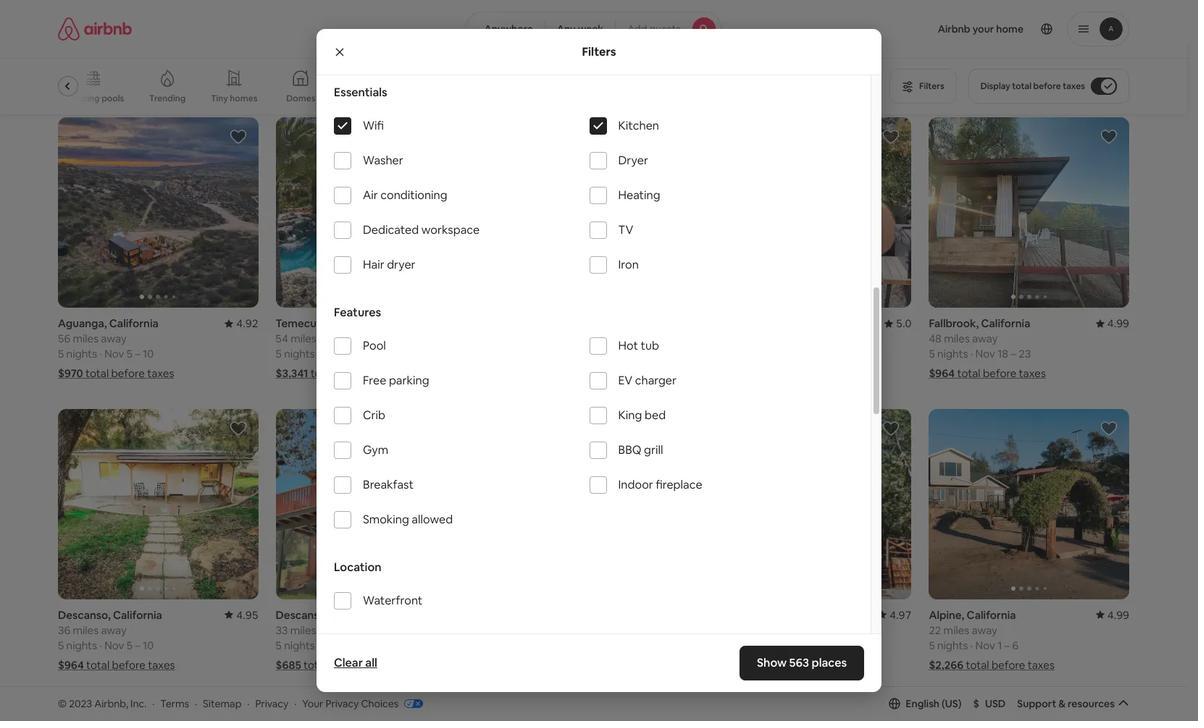 Task type: locate. For each thing, give the bounding box(es) containing it.
$964 inside descanso, california 36 miles away 5 nights · nov 5 – 10 $964 total before taxes
[[58, 659, 84, 672]]

your
[[302, 698, 323, 711]]

1 4.99 from the top
[[1108, 317, 1130, 330]]

8 up trending
[[143, 55, 150, 69]]

away right 77
[[101, 40, 126, 54]]

1 horizontal spatial show
[[757, 656, 787, 671]]

nights down the "48"
[[938, 347, 968, 361]]

nights up $12,835
[[284, 55, 315, 69]]

dec right 28
[[367, 55, 387, 69]]

$1,489
[[711, 75, 745, 89]]

nights down 36 at the bottom
[[66, 639, 97, 653]]

10
[[1014, 55, 1025, 69], [143, 347, 154, 361], [143, 639, 154, 653]]

descanso, for 33
[[276, 609, 329, 622]]

2 horizontal spatial 3
[[780, 639, 786, 653]]

all
[[365, 656, 377, 671]]

before inside san juan capistrano, california 60 miles away 5 nights · nov 28 – dec 3 $12,835 total before taxes
[[342, 75, 376, 89]]

before inside nov 25 – 30 total before taxes
[[555, 367, 589, 380]]

0 horizontal spatial show
[[560, 634, 586, 647]]

– inside nov 25 – 30 total before taxes
[[577, 347, 582, 361]]

0 horizontal spatial descanso,
[[58, 609, 111, 622]]

25
[[562, 347, 574, 361]]

miles inside san juan capistrano, california 60 miles away 5 nights · nov 28 – dec 3 $12,835 total before taxes
[[291, 40, 317, 54]]

away inside temecula, california 54 miles away 5 nights · nov 27 – dec 2 $3,341 total before taxes
[[319, 332, 345, 346]]

taxes inside descanso, california 36 miles away 5 nights · nov 5 – 10 $964 total before taxes
[[148, 659, 175, 672]]

5.0 out of 5 average rating image
[[885, 317, 912, 330]]

show
[[560, 634, 586, 647], [757, 656, 787, 671]]

·
[[100, 55, 102, 69], [317, 55, 320, 69], [971, 55, 973, 69], [100, 347, 102, 361], [317, 347, 320, 361], [971, 347, 973, 361], [100, 639, 102, 653], [317, 639, 320, 653], [753, 639, 756, 653], [971, 639, 973, 653], [152, 698, 155, 711], [195, 698, 197, 711], [247, 698, 250, 711], [294, 698, 297, 711]]

descanso, california 33 miles away 5 nights · $685 total before taxes
[[276, 609, 392, 672]]

kitchen
[[618, 118, 659, 134]]

before up pools at the left
[[120, 75, 154, 89]]

nov down aguanga,
[[104, 347, 124, 361]]

1 horizontal spatial $964
[[929, 367, 955, 380]]

before left all
[[329, 659, 363, 672]]

descanso, up 36 at the bottom
[[58, 609, 111, 622]]

privacy
[[255, 698, 289, 711], [326, 698, 359, 711]]

– inside alpine, california 22 miles away 5 nights · nov 1 – 6 $2,266 total before taxes
[[1005, 639, 1010, 653]]

1 horizontal spatial 8
[[796, 639, 803, 653]]

nov left 27
[[322, 347, 342, 361]]

nights up $685
[[284, 639, 315, 653]]

tv
[[618, 223, 634, 238]]

cove,
[[128, 25, 157, 39], [563, 25, 593, 39]]

nov left the 18
[[976, 347, 996, 361]]

nights inside temecula, california 54 miles away 5 nights · nov 27 – dec 2 $3,341 total before taxes
[[284, 347, 315, 361]]

taxes
[[157, 75, 184, 89], [379, 75, 405, 89], [809, 75, 836, 89], [590, 75, 617, 89], [1025, 75, 1052, 89], [1063, 80, 1086, 92], [147, 367, 174, 380], [372, 367, 399, 380], [591, 367, 618, 380], [1019, 367, 1046, 380], [148, 659, 175, 672], [365, 659, 392, 672], [809, 659, 836, 672], [1028, 659, 1055, 672]]

2 cove, from the left
[[563, 25, 593, 39]]

10 inside descanso, california 36 miles away 5 nights · nov 5 – 10 $964 total before taxes
[[143, 639, 154, 653]]

idyllwild- for idyllwild-pine cove, california 77 miles away 5 nights · dec 3 – 8 $2,802 total before taxes
[[58, 25, 104, 39]]

total inside descanso, california 33 miles away 5 nights · $685 total before taxes
[[304, 659, 327, 672]]

51
[[494, 624, 504, 638]]

california inside aguanga, california 56 miles away 5 nights · nov 5 – 10 $970 total before taxes
[[109, 317, 159, 330]]

$964 for descanso, california 36 miles away 5 nights · nov 5 – 10 $964 total before taxes
[[58, 659, 84, 672]]

away up 28
[[319, 40, 345, 54]]

1 horizontal spatial idyllwild-
[[494, 25, 540, 39]]

hot tub
[[618, 339, 659, 354]]

8 inside "75 miles away 5 nights · nov 3 – 8 $1,366 total before taxes"
[[796, 639, 803, 653]]

support & resources
[[1018, 698, 1115, 711]]

– inside temecula, california 54 miles away 5 nights · nov 27 – dec 2 $3,341 total before taxes
[[359, 347, 364, 361]]

before down ramona, california at the right top
[[989, 75, 1022, 89]]

idyllwild- up 77
[[58, 25, 104, 39]]

idyllwild-pine cove, california
[[494, 25, 644, 39]]

before down 6
[[992, 659, 1026, 672]]

1 pine from the left
[[104, 25, 126, 39]]

miles right 75
[[726, 624, 752, 638]]

75 miles away 5 nights · nov 3 – 8 $1,366 total before taxes
[[711, 624, 836, 672]]

0 horizontal spatial 5.0
[[896, 317, 912, 330]]

away right '51'
[[535, 624, 560, 638]]

taxes inside descanso, california 33 miles away 5 nights · $685 total before taxes
[[365, 659, 392, 672]]

nov inside alpine, california 22 miles away 5 nights · nov 1 – 6 $2,266 total before taxes
[[976, 639, 996, 653]]

1 vertical spatial 10
[[143, 347, 154, 361]]

smoking
[[363, 513, 409, 528]]

alpine, california 22 miles away 5 nights · nov 1 – 6 $2,266 total before taxes
[[929, 609, 1055, 672]]

show map button
[[546, 623, 642, 658]]

none search field containing anywhere
[[466, 12, 721, 46]]

4.99
[[1108, 317, 1130, 330], [1108, 609, 1130, 622]]

nights up $2,802
[[66, 55, 97, 69]]

add to wishlist: idyllwild-pine cove, california image
[[883, 128, 900, 146], [883, 420, 900, 438], [447, 712, 465, 722], [883, 712, 900, 722], [1101, 712, 1118, 722]]

0 horizontal spatial privacy
[[255, 698, 289, 711]]

8 up 563
[[796, 639, 803, 653]]

cove, for idyllwild-pine cove, california
[[563, 25, 593, 39]]

farms
[[352, 93, 377, 104]]

taxes inside button
[[1063, 80, 1086, 92]]

miles down temecula,
[[291, 332, 317, 346]]

add to wishlist: idyllwild, california image
[[229, 712, 247, 722]]

descanso, inside descanso, california 33 miles away 5 nights · $685 total before taxes
[[276, 609, 329, 622]]

nights up $3,341
[[284, 347, 315, 361]]

dec left '2'
[[367, 347, 387, 361]]

0 horizontal spatial 8
[[143, 55, 150, 69]]

pine inside idyllwild-pine cove, california 77 miles away 5 nights · dec 3 – 8 $2,802 total before taxes
[[104, 25, 126, 39]]

dec up pools at the left
[[104, 55, 125, 69]]

show inside filters 'dialog'
[[757, 656, 787, 671]]

homes
[[230, 93, 258, 104]]

privacy right your
[[326, 698, 359, 711]]

total inside nov 25 – 30 total before taxes
[[529, 367, 552, 380]]

before right display
[[1034, 80, 1061, 92]]

4.99 out of 5 average rating image
[[1096, 317, 1130, 330]]

dec inside idyllwild-pine cove, california 77 miles away 5 nights · dec 3 – 8 $2,802 total before taxes
[[104, 55, 125, 69]]

taxes inside 5 nights · nov 5 – 10 $2,153 total before taxes
[[1025, 75, 1052, 89]]

10 inside aguanga, california 56 miles away 5 nights · nov 5 – 10 $970 total before taxes
[[143, 347, 154, 361]]

77
[[58, 40, 70, 54]]

miles right 77
[[72, 40, 98, 54]]

total inside alpine, california 22 miles away 5 nights · nov 1 – 6 $2,266 total before taxes
[[966, 659, 990, 672]]

anywhere
[[484, 22, 533, 36]]

california for temecula, california 54 miles away 5 nights · nov 27 – dec 2 $3,341 total before taxes
[[330, 317, 380, 330]]

before down 9 at top
[[554, 75, 588, 89]]

california for fallbrook, california 48 miles away 5 nights · nov 18 – 23 $964 total before taxes
[[981, 317, 1031, 330]]

miles down juan
[[291, 40, 317, 54]]

1 cove, from the left
[[128, 25, 157, 39]]

– inside nov 9 – 14 $1,867 total before taxes
[[571, 55, 576, 69]]

away down aguanga,
[[101, 332, 127, 346]]

None search field
[[466, 12, 721, 46]]

4.92 out of 5 average rating image
[[225, 317, 258, 330]]

0 horizontal spatial idyllwild-
[[58, 25, 104, 39]]

10 for 4.95
[[143, 639, 154, 653]]

miles down fallbrook,
[[944, 332, 970, 346]]

nov inside descanso, california 36 miles away 5 nights · nov 5 – 10 $964 total before taxes
[[104, 639, 124, 653]]

california inside fallbrook, california 48 miles away 5 nights · nov 18 – 23 $964 total before taxes
[[981, 317, 1031, 330]]

48
[[929, 332, 942, 346]]

2 privacy from the left
[[326, 698, 359, 711]]

support
[[1018, 698, 1057, 711]]

total inside "75 miles away 5 nights · nov 3 – 8 $1,366 total before taxes"
[[747, 659, 770, 672]]

away up 27
[[319, 332, 345, 346]]

inc.
[[130, 698, 147, 711]]

0 vertical spatial 4.95
[[672, 25, 694, 39]]

4.95
[[672, 25, 694, 39], [236, 609, 258, 622]]

2 4.99 from the top
[[1108, 609, 1130, 622]]

$964
[[929, 367, 955, 380], [58, 659, 84, 672]]

nov inside nov 25 – 30 total before taxes
[[540, 347, 560, 361]]

4.95 for 4.95 out of 5 average rating image
[[236, 609, 258, 622]]

king bed
[[618, 408, 666, 423]]

4.95 out of 5 average rating image
[[225, 609, 258, 622]]

1 vertical spatial 5.0
[[896, 317, 912, 330]]

0 horizontal spatial cove,
[[128, 25, 157, 39]]

before up farms
[[342, 75, 376, 89]]

display total before taxes
[[981, 80, 1086, 92]]

28
[[344, 55, 357, 69]]

nights up $970
[[66, 347, 97, 361]]

idyllwild- left any
[[494, 25, 540, 39]]

away up show 563 places
[[754, 624, 780, 638]]

privacy left your
[[255, 698, 289, 711]]

group containing amazing pools
[[58, 58, 881, 114]]

away inside descanso, california 33 miles away 5 nights · $685 total before taxes
[[319, 624, 344, 638]]

nights inside descanso, california 33 miles away 5 nights · $685 total before taxes
[[284, 639, 315, 653]]

taxes inside fallbrook, california 48 miles away 5 nights · nov 18 – 23 $964 total before taxes
[[1019, 367, 1046, 380]]

features
[[334, 305, 381, 320]]

washer
[[363, 153, 403, 168]]

pools
[[102, 93, 124, 104]]

1 horizontal spatial privacy
[[326, 698, 359, 711]]

2 idyllwild- from the left
[[494, 25, 540, 39]]

conditioning
[[381, 188, 448, 203]]

before down 27
[[336, 367, 370, 380]]

california inside descanso, california 33 miles away 5 nights · $685 total before taxes
[[331, 609, 380, 622]]

temecula,
[[276, 317, 328, 330]]

1 vertical spatial 4.99
[[1108, 609, 1130, 622]]

8
[[143, 55, 150, 69], [796, 639, 803, 653]]

miles right 33
[[290, 624, 316, 638]]

show left 563
[[757, 656, 787, 671]]

10 inside 5 nights · nov 5 – 10 $2,153 total before taxes
[[1014, 55, 1025, 69]]

0 horizontal spatial pine
[[104, 25, 126, 39]]

tiny
[[211, 93, 228, 104]]

idyllwild- inside idyllwild-pine cove, california 77 miles away 5 nights · dec 3 – 8 $2,802 total before taxes
[[58, 25, 104, 39]]

2 vertical spatial 10
[[143, 639, 154, 653]]

nov inside nov 9 – 14 $1,867 total before taxes
[[540, 55, 560, 69]]

· inside descanso, california 36 miles away 5 nights · nov 5 – 10 $964 total before taxes
[[100, 639, 102, 653]]

nov up show 563 places
[[758, 639, 778, 653]]

before up inc.
[[112, 659, 146, 672]]

any week
[[557, 22, 604, 36]]

1 horizontal spatial 4.95
[[672, 25, 694, 39]]

$964 down 36 at the bottom
[[58, 659, 84, 672]]

fallbrook, california 48 miles away 5 nights · nov 18 – 23 $964 total before taxes
[[929, 317, 1046, 380]]

nov inside 5 nights · nov 5 – 10 $2,153 total before taxes
[[976, 55, 996, 69]]

$964 down the "48"
[[929, 367, 955, 380]]

$2,266
[[929, 659, 964, 672]]

california inside temecula, california 54 miles away 5 nights · nov 27 – dec 2 $3,341 total before taxes
[[330, 317, 380, 330]]

iron
[[618, 257, 639, 273]]

10 for 4.92
[[143, 347, 154, 361]]

show left map
[[560, 634, 586, 647]]

– inside idyllwild-pine cove, california 77 miles away 5 nights · dec 3 – 8 $2,802 total before taxes
[[136, 55, 141, 69]]

4.99 for fallbrook, california 48 miles away 5 nights · nov 18 – 23 $964 total before taxes
[[1108, 317, 1130, 330]]

california for alpine, california 22 miles away 5 nights · nov 1 – 6 $2,266 total before taxes
[[967, 609, 1016, 622]]

add to wishlist: solana beach, california image
[[665, 712, 682, 722]]

nov left 9 at top
[[540, 55, 560, 69]]

36
[[58, 624, 70, 638]]

total inside temecula, california 54 miles away 5 nights · nov 27 – dec 2 $3,341 total before taxes
[[311, 367, 334, 380]]

nights up $2,153 at right top
[[938, 55, 968, 69]]

3 inside idyllwild-pine cove, california 77 miles away 5 nights · dec 3 – 8 $2,802 total before taxes
[[127, 55, 133, 69]]

map
[[589, 634, 610, 647]]

terms
[[160, 698, 189, 711]]

· inside fallbrook, california 48 miles away 5 nights · nov 18 – 23 $964 total before taxes
[[971, 347, 973, 361]]

2 pine from the left
[[540, 25, 561, 39]]

miles down aguanga,
[[73, 332, 99, 346]]

5 nights · nov 5 – 10 $2,153 total before taxes
[[929, 55, 1052, 89]]

1 vertical spatial 8
[[796, 639, 803, 653]]

descanso, up 33
[[276, 609, 329, 622]]

before inside "75 miles away 5 nights · nov 3 – 8 $1,366 total before taxes"
[[773, 659, 806, 672]]

4.99 for alpine, california 22 miles away 5 nights · nov 1 – 6 $2,266 total before taxes
[[1108, 609, 1130, 622]]

0 vertical spatial show
[[560, 634, 586, 647]]

miles right 36 at the bottom
[[73, 624, 99, 638]]

away inside idyllwild-pine cove, california 77 miles away 5 nights · dec 3 – 8 $2,802 total before taxes
[[101, 40, 126, 54]]

0 vertical spatial 5.0
[[1114, 25, 1130, 39]]

away inside fallbrook, california 48 miles away 5 nights · nov 18 – 23 $964 total before taxes
[[973, 332, 998, 346]]

5.0 out of 5 average rating image
[[1103, 25, 1130, 39]]

pine for idyllwild-pine cove, california 77 miles away 5 nights · dec 3 – 8 $2,802 total before taxes
[[104, 25, 126, 39]]

0 horizontal spatial 3
[[127, 55, 133, 69]]

1 horizontal spatial 3
[[390, 55, 396, 69]]

before down 25
[[555, 367, 589, 380]]

0 vertical spatial $964
[[929, 367, 955, 380]]

1 vertical spatial 4.95
[[236, 609, 258, 622]]

nov left 28
[[322, 55, 342, 69]]

terms link
[[160, 698, 189, 711]]

nov up display
[[976, 55, 996, 69]]

– inside "75 miles away 5 nights · nov 3 – 8 $1,366 total before taxes"
[[789, 639, 794, 653]]

aguanga, california 56 miles away 5 nights · nov 5 – 10 $970 total before taxes
[[58, 317, 174, 380]]

cove, inside idyllwild-pine cove, california 77 miles away 5 nights · dec 3 – 8 $2,802 total before taxes
[[128, 25, 157, 39]]

· inside 5 nights · nov 5 – 10 $2,153 total before taxes
[[971, 55, 973, 69]]

away right 36 at the bottom
[[101, 624, 127, 638]]

1 descanso, from the left
[[58, 609, 111, 622]]

show inside button
[[560, 634, 586, 647]]

away up clear
[[319, 624, 344, 638]]

$964 inside fallbrook, california 48 miles away 5 nights · nov 18 – 23 $964 total before taxes
[[929, 367, 955, 380]]

pine for idyllwild-pine cove, california
[[540, 25, 561, 39]]

1 horizontal spatial descanso,
[[276, 609, 329, 622]]

$1,489 total before taxes
[[711, 75, 836, 89]]

0 horizontal spatial $964
[[58, 659, 84, 672]]

5 inside descanso, california 33 miles away 5 nights · $685 total before taxes
[[276, 639, 282, 653]]

away right 22 at the bottom of the page
[[972, 624, 998, 638]]

– inside descanso, california 36 miles away 5 nights · nov 5 – 10 $964 total before taxes
[[135, 639, 140, 653]]

2 descanso, from the left
[[276, 609, 329, 622]]

– inside fallbrook, california 48 miles away 5 nights · nov 18 – 23 $964 total before taxes
[[1011, 347, 1017, 361]]

1 horizontal spatial 5.0
[[1114, 25, 1130, 39]]

0 vertical spatial 4.99
[[1108, 317, 1130, 330]]

5.0 for 5.0 out of 5 average rating icon
[[896, 317, 912, 330]]

nights up $1,366
[[720, 639, 751, 653]]

1 horizontal spatial cove,
[[563, 25, 593, 39]]

clear all
[[334, 656, 377, 671]]

$2,153
[[929, 75, 961, 89]]

away up the 18
[[973, 332, 998, 346]]

nights up $2,266
[[938, 639, 968, 653]]

nov left 1
[[976, 639, 996, 653]]

1 idyllwild- from the left
[[58, 25, 104, 39]]

california
[[159, 25, 209, 39], [385, 25, 434, 39], [746, 25, 796, 39], [595, 25, 644, 39], [976, 25, 1025, 39], [109, 317, 159, 330], [330, 317, 380, 330], [981, 317, 1031, 330], [113, 609, 162, 622], [331, 609, 380, 622], [967, 609, 1016, 622]]

before inside nov 9 – 14 $1,867 total before taxes
[[554, 75, 588, 89]]

add to wishlist: aguanga, california image
[[229, 128, 247, 146]]

nov up airbnb,
[[104, 639, 124, 653]]

1 vertical spatial $964
[[58, 659, 84, 672]]

pine
[[104, 25, 126, 39], [540, 25, 561, 39]]

33
[[276, 624, 288, 638]]

add guests
[[628, 22, 681, 36]]

dec
[[104, 55, 125, 69], [367, 55, 387, 69], [367, 347, 387, 361]]

· inside san juan capistrano, california 60 miles away 5 nights · nov 28 – dec 3 $12,835 total before taxes
[[317, 55, 320, 69]]

0 vertical spatial 8
[[143, 55, 150, 69]]

0 vertical spatial 10
[[1014, 55, 1025, 69]]

before left places
[[773, 659, 806, 672]]

taxes inside nov 9 – 14 $1,867 total before taxes
[[590, 75, 617, 89]]

idyllwild-
[[58, 25, 104, 39], [494, 25, 540, 39]]

tiny homes
[[211, 93, 258, 104]]

before
[[120, 75, 154, 89], [342, 75, 376, 89], [773, 75, 806, 89], [554, 75, 588, 89], [989, 75, 1022, 89], [1034, 80, 1061, 92], [111, 367, 145, 380], [336, 367, 370, 380], [555, 367, 589, 380], [983, 367, 1017, 380], [112, 659, 146, 672], [329, 659, 363, 672], [773, 659, 806, 672], [992, 659, 1026, 672]]

1 vertical spatial show
[[757, 656, 787, 671]]

group
[[58, 58, 881, 114], [58, 118, 258, 308], [276, 118, 476, 308], [494, 118, 894, 308], [711, 118, 912, 308], [929, 118, 1199, 308], [58, 409, 258, 600], [276, 409, 476, 600], [494, 409, 694, 600], [711, 409, 912, 600], [929, 409, 1130, 600], [58, 701, 258, 722], [276, 701, 476, 722], [494, 701, 694, 722], [711, 701, 912, 722], [929, 701, 1130, 722]]

© 2023 airbnb, inc. ·
[[58, 698, 155, 711]]

miles down the alpine,
[[944, 624, 970, 638]]

· inside "75 miles away 5 nights · nov 3 – 8 $1,366 total before taxes"
[[753, 639, 756, 653]]

total inside display total before taxes button
[[1013, 80, 1032, 92]]

total inside fallbrook, california 48 miles away 5 nights · nov 18 – 23 $964 total before taxes
[[958, 367, 981, 380]]

before inside alpine, california 22 miles away 5 nights · nov 1 – 6 $2,266 total before taxes
[[992, 659, 1026, 672]]

before inside idyllwild-pine cove, california 77 miles away 5 nights · dec 3 – 8 $2,802 total before taxes
[[120, 75, 154, 89]]

idyllwild- for idyllwild-pine cove, california
[[494, 25, 540, 39]]

0 horizontal spatial 4.95
[[236, 609, 258, 622]]

1 horizontal spatial pine
[[540, 25, 561, 39]]

clear all button
[[327, 649, 385, 678]]

california for descanso, california 33 miles away 5 nights · $685 total before taxes
[[331, 609, 380, 622]]

san juan capistrano, california 60 miles away 5 nights · nov 28 – dec 3 $12,835 total before taxes
[[276, 25, 434, 89]]

miles inside descanso, california 33 miles away 5 nights · $685 total before taxes
[[290, 624, 316, 638]]

23
[[1019, 347, 1031, 361]]

before right $970
[[111, 367, 145, 380]]

before down the 18
[[983, 367, 1017, 380]]

dec inside san juan capistrano, california 60 miles away 5 nights · nov 28 – dec 3 $12,835 total before taxes
[[367, 55, 387, 69]]

nov left 25
[[540, 347, 560, 361]]

total inside descanso, california 36 miles away 5 nights · nov 5 – 10 $964 total before taxes
[[86, 659, 110, 672]]

support & resources button
[[1018, 698, 1130, 711]]

4.97
[[890, 609, 912, 622]]

4.97 out of 5 average rating image
[[878, 609, 912, 622]]



Task type: vqa. For each thing, say whether or not it's contained in the screenshot.
French
no



Task type: describe. For each thing, give the bounding box(es) containing it.
5 inside alpine, california 22 miles away 5 nights · nov 1 – 6 $2,266 total before taxes
[[929, 639, 935, 653]]

away inside aguanga, california 56 miles away 5 nights · nov 5 – 10 $970 total before taxes
[[101, 332, 127, 346]]

60
[[276, 40, 289, 54]]

$ usd
[[974, 698, 1006, 711]]

nights inside 5 nights · nov 5 – 10 $2,153 total before taxes
[[938, 55, 968, 69]]

nights inside idyllwild-pine cove, california 77 miles away 5 nights · dec 3 – 8 $2,802 total before taxes
[[66, 55, 97, 69]]

– inside 5 nights · nov 5 – 10 $2,153 total before taxes
[[1006, 55, 1012, 69]]

nights inside san juan capistrano, california 60 miles away 5 nights · nov 28 – dec 3 $12,835 total before taxes
[[284, 55, 315, 69]]

california inside idyllwild-pine cove, california 77 miles away 5 nights · dec 3 – 8 $2,802 total before taxes
[[159, 25, 209, 39]]

4.92
[[236, 317, 258, 330]]

show map
[[560, 634, 610, 647]]

usd
[[985, 698, 1006, 711]]

tub
[[641, 339, 659, 354]]

miles inside aguanga, california 56 miles away 5 nights · nov 5 – 10 $970 total before taxes
[[73, 332, 99, 346]]

add guests button
[[615, 12, 721, 46]]

(us)
[[942, 698, 962, 711]]

27
[[344, 347, 356, 361]]

show 563 places link
[[740, 646, 864, 681]]

heating
[[618, 188, 661, 203]]

miles inside temecula, california 54 miles away 5 nights · nov 27 – dec 2 $3,341 total before taxes
[[291, 332, 317, 346]]

add
[[628, 22, 647, 36]]

california for aguanga, california 56 miles away 5 nights · nov 5 – 10 $970 total before taxes
[[109, 317, 159, 330]]

taxes inside aguanga, california 56 miles away 5 nights · nov 5 – 10 $970 total before taxes
[[147, 367, 174, 380]]

$970
[[58, 367, 83, 380]]

free parking
[[363, 373, 429, 389]]

miles inside idyllwild-pine cove, california 77 miles away 5 nights · dec 3 – 8 $2,802 total before taxes
[[72, 40, 98, 54]]

california for descanso, california 36 miles away 5 nights · nov 5 – 10 $964 total before taxes
[[113, 609, 162, 622]]

places
[[812, 656, 847, 671]]

location
[[334, 560, 382, 576]]

away inside san juan capistrano, california 60 miles away 5 nights · nov 28 – dec 3 $12,835 total before taxes
[[319, 40, 345, 54]]

563
[[789, 656, 809, 671]]

3 inside "75 miles away 5 nights · nov 3 – 8 $1,366 total before taxes"
[[780, 639, 786, 653]]

nights inside alpine, california 22 miles away 5 nights · nov 1 – 6 $2,266 total before taxes
[[938, 639, 968, 653]]

nov 9 – 14 $1,867 total before taxes
[[494, 55, 617, 89]]

essentials
[[334, 85, 388, 100]]

show for show map
[[560, 634, 586, 647]]

dedicated workspace
[[363, 223, 480, 238]]

guests
[[650, 22, 681, 36]]

parking
[[389, 373, 429, 389]]

$964 for fallbrook, california 48 miles away 5 nights · nov 18 – 23 $964 total before taxes
[[929, 367, 955, 380]]

taxes inside temecula, california 54 miles away 5 nights · nov 27 – dec 2 $3,341 total before taxes
[[372, 367, 399, 380]]

nights inside aguanga, california 56 miles away 5 nights · nov 5 – 10 $970 total before taxes
[[66, 347, 97, 361]]

before inside 5 nights · nov 5 – 10 $2,153 total before taxes
[[989, 75, 1022, 89]]

fallbrook,
[[929, 317, 979, 330]]

· inside alpine, california 22 miles away 5 nights · nov 1 – 6 $2,266 total before taxes
[[971, 639, 973, 653]]

taxes inside san juan capistrano, california 60 miles away 5 nights · nov 28 – dec 3 $12,835 total before taxes
[[379, 75, 405, 89]]

sitemap
[[203, 698, 242, 711]]

display total before taxes button
[[969, 69, 1130, 104]]

charger
[[635, 373, 677, 389]]

before inside button
[[1034, 80, 1061, 92]]

free
[[363, 373, 387, 389]]

taxes inside "75 miles away 5 nights · nov 3 – 8 $1,366 total before taxes"
[[809, 659, 836, 672]]

4.95 for 4.95 out of 5 average rating icon
[[672, 25, 694, 39]]

total inside san juan capistrano, california 60 miles away 5 nights · nov 28 – dec 3 $12,835 total before taxes
[[317, 75, 340, 89]]

domes
[[286, 93, 316, 104]]

ev
[[618, 373, 633, 389]]

indoor
[[618, 478, 653, 493]]

english
[[906, 698, 940, 711]]

$
[[974, 698, 980, 711]]

ev charger
[[618, 373, 677, 389]]

california for julian, california
[[746, 25, 796, 39]]

before inside descanso, california 36 miles away 5 nights · nov 5 – 10 $964 total before taxes
[[112, 659, 146, 672]]

56
[[58, 332, 70, 346]]

away inside descanso, california 36 miles away 5 nights · nov 5 – 10 $964 total before taxes
[[101, 624, 127, 638]]

your privacy choices
[[302, 698, 399, 711]]

hair dryer
[[363, 257, 416, 273]]

5 inside san juan capistrano, california 60 miles away 5 nights · nov 28 – dec 3 $12,835 total before taxes
[[276, 55, 282, 69]]

breakfast
[[363, 478, 414, 493]]

$1,366
[[711, 659, 744, 672]]

privacy link
[[255, 698, 289, 711]]

descanso, california 36 miles away 5 nights · nov 5 – 10 $964 total before taxes
[[58, 609, 175, 672]]

1 privacy from the left
[[255, 698, 289, 711]]

show 563 places
[[757, 656, 847, 671]]

add to wishlist: fallbrook, california image
[[1101, 128, 1118, 146]]

week
[[578, 22, 604, 36]]

total before taxes button
[[494, 367, 618, 380]]

king
[[618, 408, 642, 423]]

$3,341
[[276, 367, 308, 380]]

nights inside "75 miles away 5 nights · nov 3 – 8 $1,366 total before taxes"
[[720, 639, 751, 653]]

4.95 out of 5 average rating image
[[661, 25, 694, 39]]

· inside idyllwild-pine cove, california 77 miles away 5 nights · dec 3 – 8 $2,802 total before taxes
[[100, 55, 102, 69]]

air conditioning
[[363, 188, 448, 203]]

away inside alpine, california 22 miles away 5 nights · nov 1 – 6 $2,266 total before taxes
[[972, 624, 998, 638]]

· inside aguanga, california 56 miles away 5 nights · nov 5 – 10 $970 total before taxes
[[100, 347, 102, 361]]

temecula, california 54 miles away 5 nights · nov 27 – dec 2 $3,341 total before taxes
[[276, 317, 399, 380]]

30
[[585, 347, 597, 361]]

add to wishlist: descanso, california image
[[229, 420, 247, 438]]

22
[[929, 624, 942, 638]]

miles inside fallbrook, california 48 miles away 5 nights · nov 18 – 23 $964 total before taxes
[[944, 332, 970, 346]]

descanso, for 36
[[58, 609, 111, 622]]

terms · sitemap · privacy ·
[[160, 698, 297, 711]]

pool
[[363, 339, 386, 354]]

ramona,
[[929, 25, 974, 39]]

1
[[998, 639, 1002, 653]]

$2,802
[[58, 75, 92, 89]]

miles inside alpine, california 22 miles away 5 nights · nov 1 – 6 $2,266 total before taxes
[[944, 624, 970, 638]]

3 inside san juan capistrano, california 60 miles away 5 nights · nov 28 – dec 3 $12,835 total before taxes
[[390, 55, 396, 69]]

©
[[58, 698, 67, 711]]

away inside "75 miles away 5 nights · nov 3 – 8 $1,366 total before taxes"
[[754, 624, 780, 638]]

allowed
[[412, 513, 453, 528]]

california for ramona, california
[[976, 25, 1025, 39]]

add to wishlist: alpine, california image
[[1101, 420, 1118, 438]]

5 inside temecula, california 54 miles away 5 nights · nov 27 – dec 2 $3,341 total before taxes
[[276, 347, 282, 361]]

english (us) button
[[889, 698, 962, 711]]

miles inside descanso, california 36 miles away 5 nights · nov 5 – 10 $964 total before taxes
[[73, 624, 99, 638]]

show for show 563 places
[[757, 656, 787, 671]]

before right $1,489
[[773, 75, 806, 89]]

nov inside temecula, california 54 miles away 5 nights · nov 27 – dec 2 $3,341 total before taxes
[[322, 347, 342, 361]]

4.94 out of 5 average rating image
[[878, 25, 912, 39]]

before inside temecula, california 54 miles away 5 nights · nov 27 – dec 2 $3,341 total before taxes
[[336, 367, 370, 380]]

any week button
[[545, 12, 616, 46]]

alpine,
[[929, 609, 965, 622]]

your privacy choices link
[[302, 698, 423, 712]]

filters dialog
[[317, 20, 882, 722]]

grill
[[644, 443, 663, 458]]

5.0 for 5.0 out of 5 average rating image
[[1114, 25, 1130, 39]]

before inside aguanga, california 56 miles away 5 nights · nov 5 – 10 $970 total before taxes
[[111, 367, 145, 380]]

nov inside san juan capistrano, california 60 miles away 5 nights · nov 28 – dec 3 $12,835 total before taxes
[[322, 55, 342, 69]]

total inside 5 nights · nov 5 – 10 $2,153 total before taxes
[[963, 75, 986, 89]]

display
[[981, 80, 1011, 92]]

· inside descanso, california 33 miles away 5 nights · $685 total before taxes
[[317, 639, 320, 653]]

nov 25 – 30 total before taxes
[[529, 347, 618, 380]]

total inside nov 9 – 14 $1,867 total before taxes
[[529, 75, 552, 89]]

julian,
[[711, 25, 744, 39]]

· inside temecula, california 54 miles away 5 nights · nov 27 – dec 2 $3,341 total before taxes
[[317, 347, 320, 361]]

5 inside fallbrook, california 48 miles away 5 nights · nov 18 – 23 $964 total before taxes
[[929, 347, 935, 361]]

– inside san juan capistrano, california 60 miles away 5 nights · nov 28 – dec 3 $12,835 total before taxes
[[359, 55, 365, 69]]

california inside san juan capistrano, california 60 miles away 5 nights · nov 28 – dec 3 $12,835 total before taxes
[[385, 25, 434, 39]]

sitemap link
[[203, 698, 242, 711]]

cove, for idyllwild-pine cove, california 77 miles away 5 nights · dec 3 – 8 $2,802 total before taxes
[[128, 25, 157, 39]]

any
[[557, 22, 576, 36]]

miles inside "75 miles away 5 nights · nov 3 – 8 $1,366 total before taxes"
[[726, 624, 752, 638]]

8 inside idyllwild-pine cove, california 77 miles away 5 nights · dec 3 – 8 $2,802 total before taxes
[[143, 55, 150, 69]]

crib
[[363, 408, 386, 423]]

nights inside descanso, california 36 miles away 5 nights · nov 5 – 10 $964 total before taxes
[[66, 639, 97, 653]]

nov inside aguanga, california 56 miles away 5 nights · nov 5 – 10 $970 total before taxes
[[104, 347, 124, 361]]

dryer
[[387, 257, 416, 273]]

trending
[[149, 93, 186, 104]]

gym
[[363, 443, 389, 458]]

san
[[276, 25, 294, 39]]

5 inside idyllwild-pine cove, california 77 miles away 5 nights · dec 3 – 8 $2,802 total before taxes
[[58, 55, 64, 69]]

9
[[562, 55, 569, 69]]

54
[[276, 332, 288, 346]]

taxes inside idyllwild-pine cove, california 77 miles away 5 nights · dec 3 – 8 $2,802 total before taxes
[[157, 75, 184, 89]]

6
[[1013, 639, 1019, 653]]

nov inside fallbrook, california 48 miles away 5 nights · nov 18 – 23 $964 total before taxes
[[976, 347, 996, 361]]

taxes inside alpine, california 22 miles away 5 nights · nov 1 – 6 $2,266 total before taxes
[[1028, 659, 1055, 672]]

before inside fallbrook, california 48 miles away 5 nights · nov 18 – 23 $964 total before taxes
[[983, 367, 1017, 380]]

profile element
[[739, 0, 1130, 58]]

total inside idyllwild-pine cove, california 77 miles away 5 nights · dec 3 – 8 $2,802 total before taxes
[[95, 75, 118, 89]]

$12,835
[[276, 75, 314, 89]]

4.99 out of 5 average rating image
[[1096, 609, 1130, 622]]

workspace
[[422, 223, 480, 238]]

taxes inside nov 25 – 30 total before taxes
[[591, 367, 618, 380]]

miles right '51'
[[506, 624, 532, 638]]

nights inside fallbrook, california 48 miles away 5 nights · nov 18 – 23 $964 total before taxes
[[938, 347, 968, 361]]

before inside descanso, california 33 miles away 5 nights · $685 total before taxes
[[329, 659, 363, 672]]

4.85
[[454, 25, 476, 39]]

resources
[[1068, 698, 1115, 711]]

aguanga,
[[58, 317, 107, 330]]

– inside aguanga, california 56 miles away 5 nights · nov 5 – 10 $970 total before taxes
[[135, 347, 140, 361]]

4.85 out of 5 average rating image
[[443, 25, 476, 39]]



